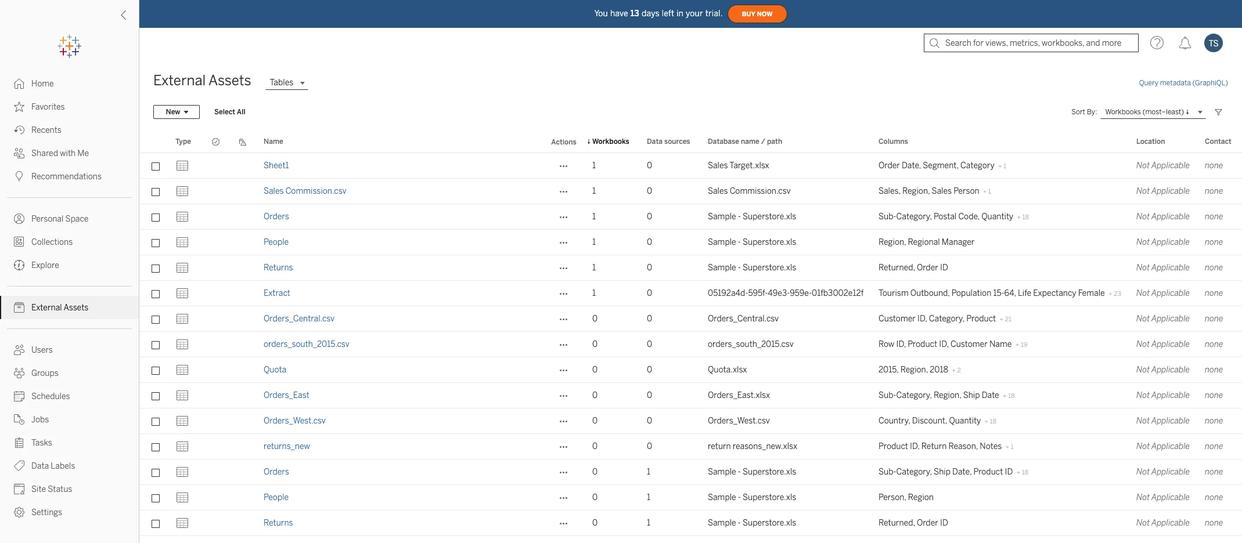 Task type: describe. For each thing, give the bounding box(es) containing it.
1 horizontal spatial assets
[[208, 72, 251, 89]]

sort
[[1072, 108, 1085, 116]]

table image for region,
[[175, 389, 189, 403]]

collections link
[[0, 231, 139, 254]]

orders_east link
[[264, 391, 309, 401]]

quota.xlsx
[[708, 365, 747, 375]]

favorites
[[31, 102, 65, 112]]

tasks link
[[0, 431, 139, 455]]

5 superstore.xls from the top
[[743, 493, 796, 503]]

table image for returns_new
[[175, 440, 189, 454]]

not for return
[[1136, 442, 1150, 452]]

sub- for sub-category, region, ship date
[[879, 391, 896, 401]]

row containing orders_west.csv
[[139, 409, 1242, 434]]

applicable for region,
[[1152, 391, 1190, 401]]

shared
[[31, 149, 58, 159]]

return
[[708, 442, 731, 452]]

14 not from the top
[[1136, 493, 1150, 503]]

category, for region,
[[896, 391, 932, 401]]

05192a4d-595f-49e3-959e-01fb3002e12f
[[708, 289, 864, 298]]

none for quantity
[[1205, 416, 1223, 426]]

none for postal
[[1205, 212, 1223, 222]]

type
[[175, 138, 191, 146]]

5 not applicable from the top
[[1136, 263, 1190, 273]]

shared with me link
[[0, 142, 139, 165]]

23
[[1114, 290, 1121, 298]]

(most–least)
[[1143, 108, 1184, 116]]

site status
[[31, 485, 72, 495]]

2015,
[[879, 365, 899, 375]]

new button
[[153, 105, 200, 119]]

table image for product
[[175, 338, 189, 352]]

not applicable for segment,
[[1136, 161, 1190, 171]]

not for region,
[[1136, 391, 1150, 401]]

none for segment,
[[1205, 161, 1223, 171]]

applicable for sales
[[1152, 186, 1190, 196]]

1 orders_central.csv from the left
[[264, 314, 335, 324]]

jobs
[[31, 415, 49, 425]]

15 not from the top
[[1136, 519, 1150, 528]]

discount,
[[912, 416, 947, 426]]

15 row from the top
[[139, 511, 1242, 537]]

orders_east
[[264, 391, 309, 401]]

5 applicable from the top
[[1152, 263, 1190, 273]]

not applicable for category,
[[1136, 314, 1190, 324]]

orders for 0
[[264, 467, 289, 477]]

none for population
[[1205, 289, 1223, 298]]

region, down 2018
[[934, 391, 961, 401]]

3 sample - superstore.xls from the top
[[708, 263, 796, 273]]

id, down customer id, category, product + 21
[[939, 340, 949, 350]]

returned, order id for 1
[[879, 519, 948, 528]]

49e3-
[[768, 289, 790, 298]]

2015, region, 2018 + 2
[[879, 365, 961, 375]]

row
[[879, 340, 894, 350]]

schedules
[[31, 392, 70, 402]]

18 inside sub-category, postal code, quantity + 18
[[1022, 214, 1029, 221]]

Search for views, metrics, workbooks, and more text field
[[924, 34, 1139, 52]]

users
[[31, 346, 53, 355]]

orders_east.xlsx
[[708, 391, 770, 401]]

not applicable for sales
[[1136, 186, 1190, 196]]

1 horizontal spatial external
[[153, 72, 206, 89]]

13 row from the top
[[139, 460, 1242, 485]]

15-
[[993, 289, 1004, 298]]

0 vertical spatial customer
[[879, 314, 916, 324]]

new
[[166, 108, 180, 116]]

4 row from the top
[[139, 230, 1242, 256]]

none for ship
[[1205, 467, 1223, 477]]

not for category,
[[1136, 314, 1150, 324]]

sales down sales target.xlsx in the right top of the page
[[708, 186, 728, 196]]

0 horizontal spatial name
[[264, 138, 283, 146]]

5 row from the top
[[139, 256, 1242, 281]]

14 row from the top
[[139, 485, 1242, 511]]

orders for 1
[[264, 212, 289, 222]]

0 vertical spatial quantity
[[982, 212, 1013, 222]]

left
[[662, 8, 674, 18]]

reason,
[[949, 442, 978, 452]]

5 table image from the top
[[175, 261, 189, 275]]

region
[[908, 493, 934, 503]]

applicable for quantity
[[1152, 416, 1190, 426]]

row containing orders_central.csv
[[139, 307, 1242, 332]]

you
[[594, 8, 608, 18]]

personal
[[31, 214, 64, 224]]

product down "notes"
[[974, 467, 1003, 477]]

select all
[[214, 108, 245, 116]]

path
[[767, 138, 782, 146]]

+ inside 'tourism outbound, population 15-64, life expectancy female + 23'
[[1108, 290, 1112, 298]]

1 vertical spatial id
[[1005, 467, 1013, 477]]

1 horizontal spatial ship
[[963, 391, 980, 401]]

none for 2018
[[1205, 365, 1223, 375]]

query
[[1139, 79, 1159, 87]]

people link for 0
[[264, 493, 289, 503]]

959e-
[[790, 289, 812, 298]]

13
[[631, 8, 639, 18]]

recents
[[31, 125, 61, 135]]

1 superstore.xls from the top
[[743, 212, 796, 222]]

1 vertical spatial quantity
[[949, 416, 981, 426]]

0 vertical spatial date,
[[902, 161, 921, 171]]

product up 2015, region, 2018 + 2
[[908, 340, 937, 350]]

database
[[708, 138, 739, 146]]

not applicable for quantity
[[1136, 416, 1190, 426]]

applicable for 2018
[[1152, 365, 1190, 375]]

orders_south_2015.csv link
[[264, 340, 349, 350]]

row id, product id, customer name + 19
[[879, 340, 1028, 350]]

1 sales commission.csv from the left
[[264, 186, 346, 196]]

1 sample - superstore.xls from the top
[[708, 212, 796, 222]]

not applicable for product
[[1136, 340, 1190, 350]]

- for orders link associated with 1
[[738, 212, 741, 222]]

region, right sales,
[[902, 186, 930, 196]]

15 not applicable from the top
[[1136, 519, 1190, 528]]

applicable for product
[[1152, 340, 1190, 350]]

not for 2018
[[1136, 365, 1150, 375]]

not applicable for postal
[[1136, 212, 1190, 222]]

table image for ship
[[175, 465, 189, 479]]

data labels link
[[0, 455, 139, 478]]

- for people link for 1
[[738, 238, 741, 247]]

21
[[1005, 316, 1012, 323]]

query metadata (graphiql) link
[[1139, 79, 1228, 87]]

row containing sales commission.csv
[[139, 179, 1242, 204]]

country, discount, quantity + 18
[[879, 416, 997, 426]]

none for category,
[[1205, 314, 1223, 324]]

18 inside the sub-category, ship date, product id + 18
[[1022, 469, 1029, 477]]

personal space link
[[0, 207, 139, 231]]

columns
[[879, 138, 908, 146]]

table image for people
[[175, 491, 189, 505]]

applicable for segment,
[[1152, 161, 1190, 171]]

order for 1
[[917, 519, 938, 528]]

none for region,
[[1205, 391, 1223, 401]]

product down country,
[[879, 442, 908, 452]]

- for 0's people link
[[738, 493, 741, 503]]

1 horizontal spatial customer
[[951, 340, 988, 350]]

2 sample from the top
[[708, 238, 736, 247]]

64,
[[1004, 289, 1016, 298]]

01fb3002e12f
[[812, 289, 864, 298]]

sub-category, ship date, product id + 18
[[879, 467, 1029, 477]]

05192a4d-
[[708, 289, 748, 298]]

/
[[761, 138, 765, 146]]

none for sales
[[1205, 186, 1223, 196]]

3 sample from the top
[[708, 263, 736, 273]]

sub-category, postal code, quantity + 18
[[879, 212, 1029, 222]]

sales, region, sales person + 1
[[879, 186, 991, 196]]

14 none from the top
[[1205, 493, 1223, 503]]

1 orders_west.csv from the left
[[264, 416, 326, 426]]

14 applicable from the top
[[1152, 493, 1190, 503]]

trial.
[[705, 8, 723, 18]]

recommendations
[[31, 172, 102, 182]]

2 orders_south_2015.csv from the left
[[708, 340, 794, 350]]

19
[[1021, 341, 1028, 349]]

external assets inside main navigation. press the up and down arrow keys to access links. element
[[31, 303, 88, 313]]

person, region
[[879, 493, 934, 503]]

table image for orders_central.csv
[[175, 312, 189, 326]]

groups
[[31, 369, 59, 379]]

return
[[921, 442, 947, 452]]

1 vertical spatial name
[[990, 340, 1012, 350]]

table image for population
[[175, 287, 189, 301]]

4 not from the top
[[1136, 238, 1150, 247]]

6 superstore.xls from the top
[[743, 519, 796, 528]]

workbooks for workbooks
[[592, 138, 629, 146]]

4 applicable from the top
[[1152, 238, 1190, 247]]

table image for segment,
[[175, 159, 189, 173]]

15 applicable from the top
[[1152, 519, 1190, 528]]

regional
[[908, 238, 940, 247]]

5 not from the top
[[1136, 263, 1150, 273]]

with
[[60, 149, 76, 159]]

applicable for return
[[1152, 442, 1190, 452]]

table image for orders_west.csv
[[175, 414, 189, 428]]

2 commission.csv from the left
[[730, 186, 791, 196]]

notes
[[980, 442, 1002, 452]]

groups link
[[0, 362, 139, 385]]

sources
[[664, 138, 690, 146]]

14 not applicable from the top
[[1136, 493, 1190, 503]]

- for 0's orders link
[[738, 467, 741, 477]]

applicable for postal
[[1152, 212, 1190, 222]]

labels
[[51, 462, 75, 472]]

navigation panel element
[[0, 35, 139, 524]]

orders_west.csv link
[[264, 416, 326, 426]]

contact
[[1205, 138, 1232, 146]]

data labels
[[31, 462, 75, 472]]

4 not applicable from the top
[[1136, 238, 1190, 247]]

not for postal
[[1136, 212, 1150, 222]]

2 sales commission.csv from the left
[[708, 186, 791, 196]]

settings
[[31, 508, 62, 518]]

sales down sheet1
[[264, 186, 284, 196]]

not for product
[[1136, 340, 1150, 350]]

external assets link
[[0, 296, 139, 319]]

+ inside country, discount, quantity + 18
[[985, 418, 989, 426]]

region, left 2018
[[901, 365, 928, 375]]

+ inside order date, segment, category + 1
[[998, 163, 1002, 170]]

name
[[741, 138, 759, 146]]

users link
[[0, 339, 139, 362]]

2 orders_central.csv from the left
[[708, 314, 779, 324]]

female
[[1078, 289, 1105, 298]]

site
[[31, 485, 46, 495]]

orders link for 1
[[264, 212, 289, 222]]

days
[[642, 8, 660, 18]]

+ inside product id, return reason, notes + 1
[[1005, 444, 1010, 451]]

collections
[[31, 238, 73, 247]]

reasons_new.xlsx
[[733, 442, 797, 452]]

+ inside customer id, category, product + 21
[[1000, 316, 1004, 323]]

row containing extract
[[139, 281, 1242, 307]]

select all button
[[207, 105, 253, 119]]

returns for 1
[[264, 263, 293, 273]]



Task type: locate. For each thing, give the bounding box(es) containing it.
3 none from the top
[[1205, 212, 1223, 222]]

sub- for sub-category, ship date, product id
[[879, 467, 896, 477]]

id, down the outbound,
[[918, 314, 927, 324]]

-
[[738, 212, 741, 222], [738, 238, 741, 247], [738, 263, 741, 273], [738, 467, 741, 477], [738, 493, 741, 503], [738, 519, 741, 528]]

orders_central.csv up 'orders_south_2015.csv' "link"
[[264, 314, 335, 324]]

2
[[957, 367, 961, 375]]

tables button
[[265, 76, 309, 90]]

9 applicable from the top
[[1152, 365, 1190, 375]]

sheet1 link
[[264, 161, 289, 171]]

by:
[[1087, 108, 1097, 116]]

5 none from the top
[[1205, 263, 1223, 273]]

table image
[[175, 159, 189, 173], [175, 184, 189, 198], [175, 210, 189, 224], [175, 235, 189, 249], [175, 261, 189, 275], [175, 287, 189, 301], [175, 338, 189, 352], [175, 389, 189, 403], [175, 465, 189, 479], [175, 517, 189, 530]]

1 people from the top
[[264, 238, 289, 247]]

product id, return reason, notes + 1
[[879, 442, 1014, 452]]

sub-category, region, ship date + 18
[[879, 391, 1015, 401]]

sub- down '2015,'
[[879, 391, 896, 401]]

not applicable for 2018
[[1136, 365, 1190, 375]]

commission.csv down target.xlsx
[[730, 186, 791, 196]]

sales,
[[879, 186, 901, 196]]

grid
[[139, 131, 1242, 544]]

extract link
[[264, 289, 290, 298]]

returns link for 1
[[264, 263, 293, 273]]

country,
[[879, 416, 910, 426]]

orders link
[[264, 212, 289, 222], [264, 467, 289, 477]]

0 horizontal spatial orders_central.csv
[[264, 314, 335, 324]]

4 sample - superstore.xls from the top
[[708, 467, 796, 477]]

outbound,
[[910, 289, 950, 298]]

orders_south_2015.csv up quota.xlsx
[[708, 340, 794, 350]]

orders link down returns_new
[[264, 467, 289, 477]]

segment,
[[923, 161, 959, 171]]

1 orders_south_2015.csv from the left
[[264, 340, 349, 350]]

orders down returns_new
[[264, 467, 289, 477]]

12 applicable from the top
[[1152, 442, 1190, 452]]

tables
[[270, 78, 293, 88]]

table image
[[175, 312, 189, 326], [175, 363, 189, 377], [175, 414, 189, 428], [175, 440, 189, 454], [175, 491, 189, 505]]

1 vertical spatial assets
[[64, 303, 88, 313]]

0 horizontal spatial commission.csv
[[286, 186, 346, 196]]

sales
[[708, 161, 728, 171], [264, 186, 284, 196], [708, 186, 728, 196], [932, 186, 952, 196]]

category, up region
[[896, 467, 932, 477]]

0 vertical spatial orders link
[[264, 212, 289, 222]]

1 sample from the top
[[708, 212, 736, 222]]

not for quantity
[[1136, 416, 1150, 426]]

category, for ship
[[896, 467, 932, 477]]

returned, for 1
[[879, 519, 915, 528]]

2 vertical spatial sub-
[[879, 467, 896, 477]]

2 vertical spatial id
[[940, 519, 948, 528]]

category, for postal
[[896, 212, 932, 222]]

none for return
[[1205, 442, 1223, 452]]

order date, segment, category + 1
[[879, 161, 1006, 171]]

0 vertical spatial returns
[[264, 263, 293, 273]]

location
[[1136, 138, 1165, 146]]

settings link
[[0, 501, 139, 524]]

2 people link from the top
[[264, 493, 289, 503]]

1 vertical spatial returns link
[[264, 519, 293, 528]]

returned, up tourism
[[879, 263, 915, 273]]

0 vertical spatial ship
[[963, 391, 980, 401]]

ship
[[963, 391, 980, 401], [934, 467, 951, 477]]

(graphiql)
[[1193, 79, 1228, 87]]

1 vertical spatial returned, order id
[[879, 519, 948, 528]]

1 horizontal spatial external assets
[[153, 72, 251, 89]]

orders_central.csv
[[264, 314, 335, 324], [708, 314, 779, 324]]

expectancy
[[1033, 289, 1076, 298]]

2 orders from the top
[[264, 467, 289, 477]]

not for sales
[[1136, 186, 1150, 196]]

1 horizontal spatial commission.csv
[[730, 186, 791, 196]]

0 vertical spatial name
[[264, 138, 283, 146]]

assets up 'users' link
[[64, 303, 88, 313]]

1 horizontal spatial sales commission.csv
[[708, 186, 791, 196]]

row group containing sheet1
[[139, 153, 1242, 537]]

external inside external assets link
[[31, 303, 62, 313]]

+ inside sub-category, postal code, quantity + 18
[[1017, 214, 1021, 221]]

0 horizontal spatial date,
[[902, 161, 921, 171]]

+ inside sub-category, region, ship date + 18
[[1003, 393, 1007, 400]]

1 horizontal spatial workbooks
[[1105, 108, 1141, 116]]

table image for quota
[[175, 363, 189, 377]]

orders_central.csv link
[[264, 314, 335, 324]]

date, down reason,
[[952, 467, 972, 477]]

1 returned, from the top
[[879, 263, 915, 273]]

category
[[961, 161, 995, 171]]

product
[[966, 314, 996, 324], [908, 340, 937, 350], [879, 442, 908, 452], [974, 467, 1003, 477]]

10 not applicable from the top
[[1136, 391, 1190, 401]]

2 people from the top
[[264, 493, 289, 503]]

+ inside 2015, region, 2018 + 2
[[952, 367, 956, 375]]

row
[[139, 153, 1242, 179], [139, 179, 1242, 204], [139, 204, 1242, 230], [139, 230, 1242, 256], [139, 256, 1242, 281], [139, 281, 1242, 307], [139, 307, 1242, 332], [139, 332, 1242, 358], [139, 358, 1242, 383], [139, 383, 1242, 409], [139, 409, 1242, 434], [139, 434, 1242, 460], [139, 460, 1242, 485], [139, 485, 1242, 511], [139, 511, 1242, 537]]

returns_new link
[[264, 442, 310, 452]]

- for returns link for 1
[[738, 263, 741, 273]]

orders_west.csv up returns_new
[[264, 416, 326, 426]]

returned,
[[879, 263, 915, 273], [879, 519, 915, 528]]

id, for product
[[896, 340, 906, 350]]

0 vertical spatial orders
[[264, 212, 289, 222]]

row containing sheet1
[[139, 153, 1242, 179]]

workbooks inside dropdown button
[[1105, 108, 1141, 116]]

name left 19
[[990, 340, 1012, 350]]

tasks
[[31, 438, 52, 448]]

data left sources
[[647, 138, 663, 146]]

product left 21
[[966, 314, 996, 324]]

row containing quota
[[139, 358, 1242, 383]]

id
[[940, 263, 948, 273], [1005, 467, 1013, 477], [940, 519, 948, 528]]

applicable for population
[[1152, 289, 1190, 298]]

applicable for category,
[[1152, 314, 1190, 324]]

external assets
[[153, 72, 251, 89], [31, 303, 88, 313]]

1 vertical spatial orders
[[264, 467, 289, 477]]

ship down product id, return reason, notes + 1
[[934, 467, 951, 477]]

2 orders link from the top
[[264, 467, 289, 477]]

10 none from the top
[[1205, 391, 1223, 401]]

orders link down sales commission.csv link
[[264, 212, 289, 222]]

workbooks for workbooks (most–least)
[[1105, 108, 1141, 116]]

returns for 0
[[264, 519, 293, 528]]

not applicable for ship
[[1136, 467, 1190, 477]]

3 table image from the top
[[175, 210, 189, 224]]

1 row from the top
[[139, 153, 1242, 179]]

0 vertical spatial id
[[940, 263, 948, 273]]

recents link
[[0, 118, 139, 142]]

returned, order id down person, region
[[879, 519, 948, 528]]

13 not from the top
[[1136, 467, 1150, 477]]

9 table image from the top
[[175, 465, 189, 479]]

people for 1
[[264, 238, 289, 247]]

1 vertical spatial workbooks
[[592, 138, 629, 146]]

3 superstore.xls from the top
[[743, 263, 796, 273]]

2 vertical spatial order
[[917, 519, 938, 528]]

1 not applicable from the top
[[1136, 161, 1190, 171]]

sort by:
[[1072, 108, 1097, 116]]

13 applicable from the top
[[1152, 467, 1190, 477]]

1 vertical spatial orders link
[[264, 467, 289, 477]]

personal space
[[31, 214, 89, 224]]

5 sample from the top
[[708, 493, 736, 503]]

id, for category,
[[918, 314, 927, 324]]

row containing orders_east
[[139, 383, 1242, 409]]

1 vertical spatial returns
[[264, 519, 293, 528]]

jobs link
[[0, 408, 139, 431]]

13 none from the top
[[1205, 467, 1223, 477]]

id, right row
[[896, 340, 906, 350]]

people down returns_new
[[264, 493, 289, 503]]

4 sample from the top
[[708, 467, 736, 477]]

customer up the 2
[[951, 340, 988, 350]]

quantity right code,
[[982, 212, 1013, 222]]

in
[[677, 8, 684, 18]]

returned, order id down 'regional'
[[879, 263, 948, 273]]

595f-
[[748, 289, 768, 298]]

none for product
[[1205, 340, 1223, 350]]

1 vertical spatial people
[[264, 493, 289, 503]]

+ inside row id, product id, customer name + 19
[[1015, 341, 1019, 349]]

orders down sales commission.csv link
[[264, 212, 289, 222]]

sales commission.csv down target.xlsx
[[708, 186, 791, 196]]

1 table image from the top
[[175, 159, 189, 173]]

11 applicable from the top
[[1152, 416, 1190, 426]]

sales target.xlsx
[[708, 161, 769, 171]]

quota
[[264, 365, 286, 375]]

2 row from the top
[[139, 179, 1242, 204]]

not for segment,
[[1136, 161, 1150, 171]]

1 horizontal spatial data
[[647, 138, 663, 146]]

row containing orders_south_2015.csv
[[139, 332, 1242, 358]]

7 none from the top
[[1205, 314, 1223, 324]]

buy now button
[[727, 5, 787, 23]]

1 orders from the top
[[264, 212, 289, 222]]

6 not from the top
[[1136, 289, 1150, 298]]

0 horizontal spatial orders_south_2015.csv
[[264, 340, 349, 350]]

customer id, category, product + 21
[[879, 314, 1012, 324]]

11 none from the top
[[1205, 416, 1223, 426]]

4 superstore.xls from the top
[[743, 467, 796, 477]]

0 horizontal spatial orders_west.csv
[[264, 416, 326, 426]]

1 horizontal spatial name
[[990, 340, 1012, 350]]

not
[[1136, 161, 1150, 171], [1136, 186, 1150, 196], [1136, 212, 1150, 222], [1136, 238, 1150, 247], [1136, 263, 1150, 273], [1136, 289, 1150, 298], [1136, 314, 1150, 324], [1136, 340, 1150, 350], [1136, 365, 1150, 375], [1136, 391, 1150, 401], [1136, 416, 1150, 426], [1136, 442, 1150, 452], [1136, 467, 1150, 477], [1136, 493, 1150, 503], [1136, 519, 1150, 528]]

table image for sales
[[175, 184, 189, 198]]

buy now
[[742, 10, 773, 18]]

4 - from the top
[[738, 467, 741, 477]]

order down region, regional manager
[[917, 263, 938, 273]]

query metadata (graphiql)
[[1139, 79, 1228, 87]]

data for data labels
[[31, 462, 49, 472]]

row group
[[139, 153, 1242, 537]]

7 not applicable from the top
[[1136, 314, 1190, 324]]

people link up extract at the bottom left of page
[[264, 238, 289, 247]]

data sources
[[647, 138, 690, 146]]

8 applicable from the top
[[1152, 340, 1190, 350]]

workbooks (most–least)
[[1105, 108, 1184, 116]]

1 orders link from the top
[[264, 212, 289, 222]]

2 not applicable from the top
[[1136, 186, 1190, 196]]

1 inside product id, return reason, notes + 1
[[1011, 444, 1014, 451]]

8 table image from the top
[[175, 389, 189, 403]]

order down region
[[917, 519, 938, 528]]

1 sub- from the top
[[879, 212, 896, 222]]

0 horizontal spatial external assets
[[31, 303, 88, 313]]

10 not from the top
[[1136, 391, 1150, 401]]

18 inside country, discount, quantity + 18
[[990, 418, 997, 426]]

0 vertical spatial people link
[[264, 238, 289, 247]]

1 vertical spatial sub-
[[879, 391, 896, 401]]

not for population
[[1136, 289, 1150, 298]]

0 horizontal spatial external
[[31, 303, 62, 313]]

2 table image from the top
[[175, 184, 189, 198]]

1 vertical spatial order
[[917, 263, 938, 273]]

people up extract at the bottom left of page
[[264, 238, 289, 247]]

external assets up select
[[153, 72, 251, 89]]

returns link for 0
[[264, 519, 293, 528]]

0 vertical spatial returned, order id
[[879, 263, 948, 273]]

0 vertical spatial external assets
[[153, 72, 251, 89]]

quantity up reason,
[[949, 416, 981, 426]]

id, left return
[[910, 442, 920, 452]]

not for ship
[[1136, 467, 1150, 477]]

assets inside main navigation. press the up and down arrow keys to access links. element
[[64, 303, 88, 313]]

cell
[[202, 153, 229, 179], [229, 153, 257, 179], [202, 179, 229, 204], [229, 179, 257, 204], [202, 204, 229, 230], [229, 204, 257, 230], [202, 230, 229, 256], [229, 230, 257, 256], [202, 256, 229, 281], [229, 256, 257, 281], [202, 281, 229, 307], [229, 281, 257, 307], [202, 307, 229, 332], [229, 307, 257, 332], [202, 332, 229, 358], [229, 332, 257, 358], [202, 358, 229, 383], [229, 358, 257, 383], [202, 383, 229, 409], [229, 383, 257, 409], [202, 409, 229, 434], [229, 409, 257, 434], [202, 434, 229, 460], [229, 434, 257, 460], [202, 460, 229, 485], [229, 460, 257, 485], [202, 485, 229, 511], [229, 485, 257, 511], [202, 511, 229, 537], [229, 511, 257, 537]]

1 horizontal spatial orders_west.csv
[[708, 416, 770, 426]]

population
[[952, 289, 991, 298]]

data left labels
[[31, 462, 49, 472]]

4 table image from the top
[[175, 235, 189, 249]]

date, left the segment,
[[902, 161, 921, 171]]

orders_west.csv down orders_east.xlsx
[[708, 416, 770, 426]]

5 sample - superstore.xls from the top
[[708, 493, 796, 503]]

1 inside sales, region, sales person + 1
[[988, 188, 991, 196]]

0 vertical spatial data
[[647, 138, 663, 146]]

6 applicable from the top
[[1152, 289, 1190, 298]]

11 row from the top
[[139, 409, 1242, 434]]

0 horizontal spatial workbooks
[[592, 138, 629, 146]]

recommendations link
[[0, 165, 139, 188]]

1 vertical spatial external
[[31, 303, 62, 313]]

18 inside sub-category, region, ship date + 18
[[1008, 393, 1015, 400]]

commission.csv
[[286, 186, 346, 196], [730, 186, 791, 196]]

applicable
[[1152, 161, 1190, 171], [1152, 186, 1190, 196], [1152, 212, 1190, 222], [1152, 238, 1190, 247], [1152, 263, 1190, 273], [1152, 289, 1190, 298], [1152, 314, 1190, 324], [1152, 340, 1190, 350], [1152, 365, 1190, 375], [1152, 391, 1190, 401], [1152, 416, 1190, 426], [1152, 442, 1190, 452], [1152, 467, 1190, 477], [1152, 493, 1190, 503], [1152, 519, 1190, 528]]

10 table image from the top
[[175, 517, 189, 530]]

+ inside the sub-category, ship date, product id + 18
[[1016, 469, 1021, 477]]

assets up select all button
[[208, 72, 251, 89]]

orders link for 0
[[264, 467, 289, 477]]

quantity
[[982, 212, 1013, 222], [949, 416, 981, 426]]

0 horizontal spatial data
[[31, 462, 49, 472]]

1 commission.csv from the left
[[286, 186, 346, 196]]

not applicable for region,
[[1136, 391, 1190, 401]]

home link
[[0, 72, 139, 95]]

12 row from the top
[[139, 434, 1242, 460]]

0 vertical spatial external
[[153, 72, 206, 89]]

12 not from the top
[[1136, 442, 1150, 452]]

sheet1
[[264, 161, 289, 171]]

workbooks
[[1105, 108, 1141, 116], [592, 138, 629, 146]]

ship left date
[[963, 391, 980, 401]]

sales left the person
[[932, 186, 952, 196]]

sales commission.csv down 'sheet1' link
[[264, 186, 346, 196]]

2 - from the top
[[738, 238, 741, 247]]

13 not applicable from the top
[[1136, 467, 1190, 477]]

people
[[264, 238, 289, 247], [264, 493, 289, 503]]

order for 0
[[917, 263, 938, 273]]

3 row from the top
[[139, 204, 1242, 230]]

grid containing sheet1
[[139, 131, 1242, 544]]

customer down tourism
[[879, 314, 916, 324]]

now
[[757, 10, 773, 18]]

0 horizontal spatial ship
[[934, 467, 951, 477]]

applicable for ship
[[1152, 467, 1190, 477]]

2 returned, order id from the top
[[879, 519, 948, 528]]

1 vertical spatial people link
[[264, 493, 289, 503]]

none
[[1205, 161, 1223, 171], [1205, 186, 1223, 196], [1205, 212, 1223, 222], [1205, 238, 1223, 247], [1205, 263, 1223, 273], [1205, 289, 1223, 298], [1205, 314, 1223, 324], [1205, 340, 1223, 350], [1205, 365, 1223, 375], [1205, 391, 1223, 401], [1205, 416, 1223, 426], [1205, 442, 1223, 452], [1205, 467, 1223, 477], [1205, 493, 1223, 503], [1205, 519, 1223, 528]]

0 horizontal spatial customer
[[879, 314, 916, 324]]

sub- up person,
[[879, 467, 896, 477]]

space
[[65, 214, 89, 224]]

external up new popup button
[[153, 72, 206, 89]]

9 row from the top
[[139, 358, 1242, 383]]

0 horizontal spatial quantity
[[949, 416, 981, 426]]

2 not from the top
[[1136, 186, 1150, 196]]

4 none from the top
[[1205, 238, 1223, 247]]

2 superstore.xls from the top
[[743, 238, 796, 247]]

15 none from the top
[[1205, 519, 1223, 528]]

3 - from the top
[[738, 263, 741, 273]]

category, down 2015, region, 2018 + 2
[[896, 391, 932, 401]]

order
[[879, 161, 900, 171], [917, 263, 938, 273], [917, 519, 938, 528]]

+ inside sales, region, sales person + 1
[[983, 188, 987, 196]]

2 table image from the top
[[175, 363, 189, 377]]

external assets up 'users' link
[[31, 303, 88, 313]]

row containing returns_new
[[139, 434, 1242, 460]]

- for returns link corresponding to 0
[[738, 519, 741, 528]]

6 not applicable from the top
[[1136, 289, 1190, 298]]

sub- for sub-category, postal code, quantity
[[879, 212, 896, 222]]

not applicable for population
[[1136, 289, 1190, 298]]

0 vertical spatial returns link
[[264, 263, 293, 273]]

1 horizontal spatial orders_south_2015.csv
[[708, 340, 794, 350]]

region,
[[902, 186, 930, 196], [879, 238, 906, 247], [901, 365, 928, 375], [934, 391, 961, 401]]

table image for postal
[[175, 210, 189, 224]]

orders_south_2015.csv
[[264, 340, 349, 350], [708, 340, 794, 350]]

metadata
[[1160, 79, 1191, 87]]

1 vertical spatial ship
[[934, 467, 951, 477]]

1 applicable from the top
[[1152, 161, 1190, 171]]

3 not applicable from the top
[[1136, 212, 1190, 222]]

workbooks right by: at the right of page
[[1105, 108, 1141, 116]]

data for data sources
[[647, 138, 663, 146]]

category, up row id, product id, customer name + 19
[[929, 314, 965, 324]]

id, for return
[[910, 442, 920, 452]]

1 vertical spatial external assets
[[31, 303, 88, 313]]

9 none from the top
[[1205, 365, 1223, 375]]

people link for 1
[[264, 238, 289, 247]]

1 returns link from the top
[[264, 263, 293, 273]]

people for 0
[[264, 493, 289, 503]]

0 vertical spatial workbooks
[[1105, 108, 1141, 116]]

returned, order id for 0
[[879, 263, 948, 273]]

6 none from the top
[[1205, 289, 1223, 298]]

returned, for 0
[[879, 263, 915, 273]]

external down explore
[[31, 303, 62, 313]]

not applicable for return
[[1136, 442, 1190, 452]]

2 none from the top
[[1205, 186, 1223, 196]]

quota link
[[264, 365, 286, 375]]

commission.csv down 'sheet1' link
[[286, 186, 346, 196]]

2 orders_west.csv from the left
[[708, 416, 770, 426]]

2 returned, from the top
[[879, 519, 915, 528]]

0 vertical spatial sub-
[[879, 212, 896, 222]]

people link down returns_new
[[264, 493, 289, 503]]

1 horizontal spatial date,
[[952, 467, 972, 477]]

6 sample - superstore.xls from the top
[[708, 519, 796, 528]]

9 not from the top
[[1136, 365, 1150, 375]]

returned, down person,
[[879, 519, 915, 528]]

8 none from the top
[[1205, 340, 1223, 350]]

category, up 'regional'
[[896, 212, 932, 222]]

order down columns
[[879, 161, 900, 171]]

1 returns from the top
[[264, 263, 293, 273]]

workbooks right the actions
[[592, 138, 629, 146]]

date,
[[902, 161, 921, 171], [952, 467, 972, 477]]

6 sample from the top
[[708, 519, 736, 528]]

name up sheet1
[[264, 138, 283, 146]]

0 horizontal spatial sales commission.csv
[[264, 186, 346, 196]]

manager
[[942, 238, 975, 247]]

sub- down sales,
[[879, 212, 896, 222]]

0 vertical spatial people
[[264, 238, 289, 247]]

0
[[647, 161, 652, 171], [647, 186, 652, 196], [647, 212, 652, 222], [647, 238, 652, 247], [647, 263, 652, 273], [647, 289, 652, 298], [592, 314, 598, 324], [647, 314, 652, 324], [592, 340, 598, 350], [647, 340, 652, 350], [592, 365, 598, 375], [647, 365, 652, 375], [592, 391, 598, 401], [647, 391, 652, 401], [592, 416, 598, 426], [647, 416, 652, 426], [592, 442, 598, 452], [647, 442, 652, 452], [592, 467, 598, 477], [592, 493, 598, 503], [592, 519, 598, 528]]

2 sample - superstore.xls from the top
[[708, 238, 796, 247]]

10 applicable from the top
[[1152, 391, 1190, 401]]

1 - from the top
[[738, 212, 741, 222]]

2 returns from the top
[[264, 519, 293, 528]]

0 vertical spatial order
[[879, 161, 900, 171]]

orders_central.csv down 595f-
[[708, 314, 779, 324]]

7 table image from the top
[[175, 338, 189, 352]]

1 vertical spatial returned,
[[879, 519, 915, 528]]

12 not applicable from the top
[[1136, 442, 1190, 452]]

0 vertical spatial assets
[[208, 72, 251, 89]]

region, left 'regional'
[[879, 238, 906, 247]]

0 horizontal spatial assets
[[64, 303, 88, 313]]

1 horizontal spatial quantity
[[982, 212, 1013, 222]]

database name / path
[[708, 138, 782, 146]]

7 row from the top
[[139, 307, 1242, 332]]

1 table image from the top
[[175, 312, 189, 326]]

1 vertical spatial customer
[[951, 340, 988, 350]]

1 horizontal spatial orders_central.csv
[[708, 314, 779, 324]]

8 row from the top
[[139, 332, 1242, 358]]

orders_south_2015.csv down orders_central.csv link
[[264, 340, 349, 350]]

assets
[[208, 72, 251, 89], [64, 303, 88, 313]]

workbooks (most–least) button
[[1101, 105, 1206, 119]]

target.xlsx
[[730, 161, 769, 171]]

0 vertical spatial returned,
[[879, 263, 915, 273]]

data inside main navigation. press the up and down arrow keys to access links. element
[[31, 462, 49, 472]]

returns_new
[[264, 442, 310, 452]]

1 inside order date, segment, category + 1
[[1004, 163, 1006, 170]]

returns
[[264, 263, 293, 273], [264, 519, 293, 528]]

1 vertical spatial date,
[[952, 467, 972, 477]]

1 vertical spatial data
[[31, 462, 49, 472]]

main navigation. press the up and down arrow keys to access links. element
[[0, 72, 139, 524]]

select
[[214, 108, 235, 116]]

id for 1
[[940, 519, 948, 528]]

id for 0
[[940, 263, 948, 273]]

buy
[[742, 10, 755, 18]]

sales down database
[[708, 161, 728, 171]]

code,
[[958, 212, 980, 222]]

11 not from the top
[[1136, 416, 1150, 426]]



Task type: vqa. For each thing, say whether or not it's contained in the screenshot.
Terry
no



